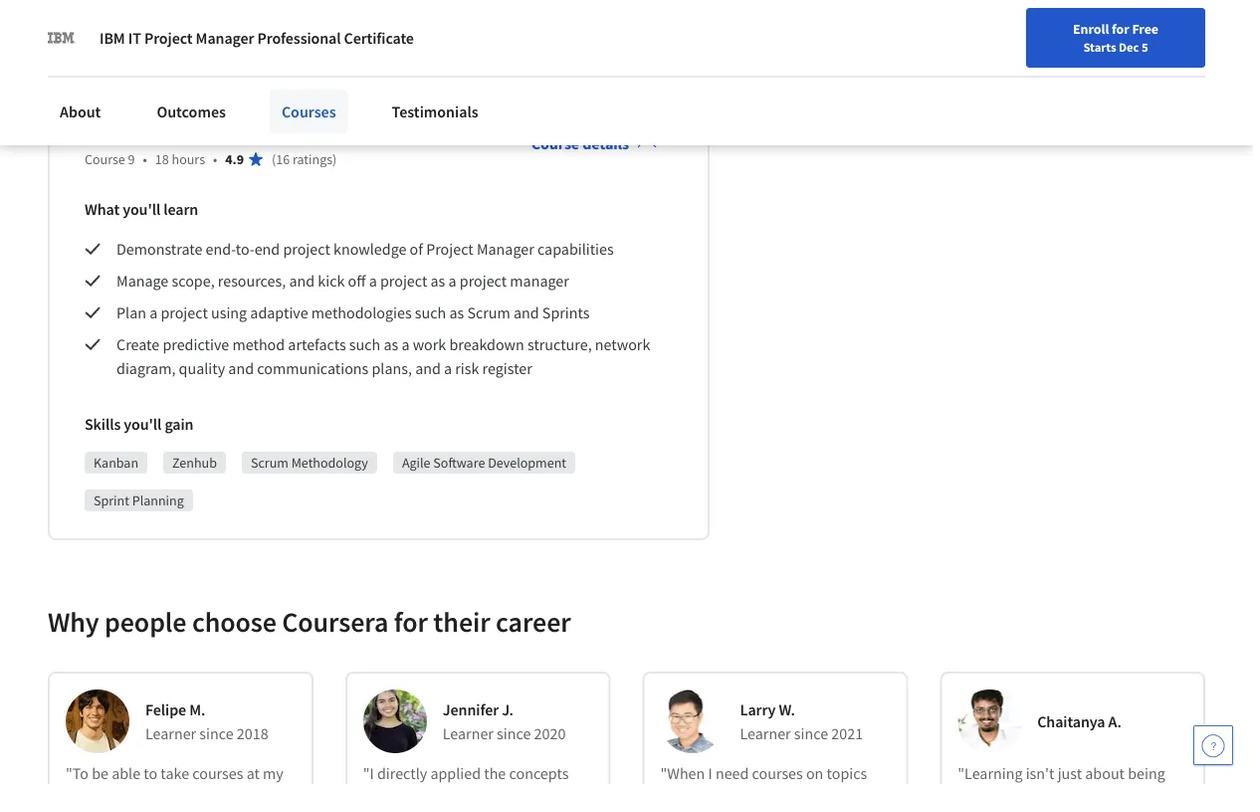 Task type: describe. For each thing, give the bounding box(es) containing it.
a right plan
[[150, 303, 158, 323]]

coursera
[[282, 605, 389, 640]]

hours
[[172, 151, 205, 169]]

1 horizontal spatial as
[[431, 271, 446, 291]]

ibm it project manager professional certificate
[[100, 28, 414, 48]]

course for course details
[[532, 134, 580, 154]]

zenhub
[[172, 455, 217, 472]]

diagram,
[[117, 359, 176, 379]]

agile software development
[[402, 455, 567, 472]]

why
[[48, 605, 99, 640]]

just
[[1058, 764, 1083, 784]]

plan a project using adaptive methodologies such as scrum and sprints
[[117, 303, 590, 323]]

jennifer
[[443, 701, 499, 721]]

demonstrate end-to-end project knowledge of project manager capabilities
[[117, 239, 614, 259]]

2018
[[237, 724, 269, 744]]

a left the work
[[402, 335, 410, 355]]

isn't
[[1027, 764, 1055, 784]]

to-
[[236, 239, 255, 259]]

j.
[[502, 701, 514, 721]]

management
[[149, 119, 260, 144]]

create predictive method artefacts such as a work breakdown structure, network diagram, quality and communications plans, and a risk register
[[117, 335, 654, 379]]

"i directly applied the concepts
[[363, 764, 588, 786]]

directly
[[377, 764, 427, 784]]

enroll for free starts dec 5
[[1074, 20, 1159, 55]]

"to
[[66, 764, 89, 784]]

since for m.
[[200, 724, 234, 744]]

course for course 9 • 18 hours •
[[85, 151, 125, 169]]

manage scope, resources, and kick off a project as a project manager
[[117, 271, 570, 291]]

career
[[496, 605, 571, 640]]

outcomes link
[[145, 90, 238, 133]]

plans,
[[372, 359, 412, 379]]

work
[[413, 335, 446, 355]]

method
[[233, 335, 285, 355]]

ratings
[[293, 151, 333, 169]]

ibm
[[100, 28, 125, 48]]

w.
[[779, 701, 796, 721]]

software
[[434, 455, 485, 472]]

and down method
[[228, 359, 254, 379]]

1 • from the left
[[143, 151, 147, 169]]

their
[[434, 605, 491, 640]]

1 horizontal spatial manager
[[477, 239, 535, 259]]

jennifer j. learner since 2020
[[443, 701, 566, 744]]

project management capstone link
[[85, 119, 343, 144]]

"learning isn't just about being
[[958, 764, 1171, 786]]

project down of
[[380, 271, 428, 291]]

network
[[595, 335, 651, 355]]

resources,
[[218, 271, 286, 291]]

learn
[[164, 200, 198, 220]]

i
[[709, 764, 713, 784]]

communications
[[257, 359, 369, 379]]

quality
[[179, 359, 225, 379]]

18
[[155, 151, 169, 169]]

project down the scope,
[[161, 303, 208, 323]]

courses inside "when i need courses on topics
[[753, 764, 804, 784]]

and left kick
[[289, 271, 315, 291]]

felipe
[[145, 701, 186, 721]]

course details button
[[516, 106, 673, 182]]

"i
[[363, 764, 374, 784]]

project left manager
[[460, 271, 507, 291]]

need
[[716, 764, 749, 784]]

at
[[247, 764, 260, 784]]

help center image
[[1202, 734, 1226, 758]]

development
[[488, 455, 567, 472]]

gain
[[165, 415, 194, 435]]

"when i need courses on topics
[[661, 764, 882, 786]]

such
[[415, 303, 446, 323]]

a right off
[[369, 271, 377, 291]]

capstone
[[264, 119, 343, 144]]

larry
[[741, 701, 776, 721]]

enroll
[[1074, 20, 1110, 38]]

you'll for gain
[[124, 415, 162, 435]]

scope,
[[172, 271, 215, 291]]

project right end
[[283, 239, 330, 259]]

predictive
[[163, 335, 229, 355]]

courses link
[[270, 90, 348, 133]]

end
[[255, 239, 280, 259]]

kanban
[[94, 455, 139, 472]]

9
[[128, 151, 135, 169]]

artefacts such
[[288, 335, 381, 355]]

methodology
[[291, 455, 368, 472]]

"to be able to take courses at my
[[66, 764, 293, 786]]

chaitanya a.
[[1038, 713, 1122, 732]]

1 vertical spatial project
[[85, 119, 145, 144]]

able
[[112, 764, 141, 784]]

"learning
[[958, 764, 1023, 784]]

course details
[[532, 134, 630, 154]]

16
[[276, 151, 290, 169]]

larry w. learner since 2021
[[741, 701, 864, 744]]

show notifications image
[[1058, 25, 1082, 49]]

2021
[[832, 724, 864, 744]]

about
[[1086, 764, 1126, 784]]



Task type: vqa. For each thing, say whether or not it's contained in the screenshot.
since
yes



Task type: locate. For each thing, give the bounding box(es) containing it.
0 vertical spatial for
[[1113, 20, 1130, 38]]

0 vertical spatial project
[[144, 28, 193, 48]]

choose
[[192, 605, 277, 640]]

scrum up breakdown on the left of the page
[[468, 303, 511, 323]]

courses
[[282, 102, 336, 122]]

1 since from the left
[[200, 724, 234, 744]]

5
[[1142, 39, 1149, 55]]

using
[[211, 303, 247, 323]]

1 vertical spatial for
[[394, 605, 428, 640]]

the
[[484, 764, 506, 784]]

0 horizontal spatial •
[[143, 151, 147, 169]]

2 courses from the left
[[753, 764, 804, 784]]

you'll left learn
[[123, 200, 161, 220]]

•
[[143, 151, 147, 169], [213, 151, 217, 169]]

1 vertical spatial manager
[[477, 239, 535, 259]]

0 horizontal spatial courses
[[192, 764, 243, 784]]

methodologies
[[312, 303, 412, 323]]

starts
[[1084, 39, 1117, 55]]

ibm image
[[48, 24, 76, 52]]

adaptive
[[250, 303, 308, 323]]

since for j.
[[497, 724, 531, 744]]

dec
[[1120, 39, 1140, 55]]

what you'll learn
[[85, 200, 198, 220]]

chaitanya
[[1038, 713, 1106, 732]]

skills you'll gain
[[85, 415, 194, 435]]

since inside jennifer j. learner since 2020
[[497, 724, 531, 744]]

you'll
[[123, 200, 161, 220], [124, 415, 162, 435]]

( 16 ratings )
[[272, 151, 337, 169]]

4.9
[[225, 151, 244, 169]]

scrum methodology
[[251, 455, 368, 472]]

risk
[[455, 359, 479, 379]]

kick
[[318, 271, 345, 291]]

3 since from the left
[[795, 724, 829, 744]]

create
[[117, 335, 160, 355]]

None search field
[[268, 12, 467, 52]]

learner for larry
[[741, 724, 791, 744]]

professional
[[257, 28, 341, 48]]

as right such
[[450, 303, 464, 323]]

since inside the felipe m. learner since 2018
[[200, 724, 234, 744]]

knowledge
[[334, 239, 407, 259]]

• right 9
[[143, 151, 147, 169]]

for left their
[[394, 605, 428, 640]]

learner down larry
[[741, 724, 791, 744]]

0 vertical spatial as
[[431, 271, 446, 291]]

learner down "felipe"
[[145, 724, 196, 744]]

concepts
[[509, 764, 569, 784]]

structure,
[[528, 335, 592, 355]]

project right of
[[426, 239, 474, 259]]

manager up manager
[[477, 239, 535, 259]]

breakdown
[[450, 335, 525, 355]]

2 horizontal spatial since
[[795, 724, 829, 744]]

2020
[[534, 724, 566, 744]]

of
[[410, 239, 423, 259]]

manager
[[196, 28, 254, 48], [477, 239, 535, 259]]

since inside the larry w. learner since 2021
[[795, 724, 829, 744]]

what
[[85, 200, 120, 220]]

applied
[[431, 764, 481, 784]]

0 vertical spatial you'll
[[123, 200, 161, 220]]

2 horizontal spatial learner
[[741, 724, 791, 744]]

scrum left methodology
[[251, 455, 289, 472]]

1 vertical spatial as
[[450, 303, 464, 323]]

my
[[263, 764, 284, 784]]

courses
[[192, 764, 243, 784], [753, 764, 804, 784]]

manager left professional
[[196, 28, 254, 48]]

about link
[[48, 90, 113, 133]]

2 learner from the left
[[443, 724, 494, 744]]

project right it
[[144, 28, 193, 48]]

a left 'risk'
[[444, 359, 452, 379]]

you'll for learn
[[123, 200, 161, 220]]

2 vertical spatial as
[[384, 335, 399, 355]]

0 horizontal spatial learner
[[145, 724, 196, 744]]

end-
[[206, 239, 236, 259]]

as up such
[[431, 271, 446, 291]]

manage
[[117, 271, 169, 291]]

since down m.
[[200, 724, 234, 744]]

0 horizontal spatial for
[[394, 605, 428, 640]]

learner
[[145, 724, 196, 744], [443, 724, 494, 744], [741, 724, 791, 744]]

since down w.
[[795, 724, 829, 744]]

0 horizontal spatial scrum
[[251, 455, 289, 472]]

as inside "create predictive method artefacts such as a work breakdown structure, network diagram, quality and communications plans, and a risk register"
[[384, 335, 399, 355]]

a.
[[1109, 713, 1122, 732]]

capabilities
[[538, 239, 614, 259]]

since for w.
[[795, 724, 829, 744]]

project up 9
[[85, 119, 145, 144]]

as
[[431, 271, 446, 291], [450, 303, 464, 323], [384, 335, 399, 355]]

1 learner from the left
[[145, 724, 196, 744]]

manager
[[510, 271, 570, 291]]

course 9 • 18 hours •
[[85, 151, 217, 169]]

2 vertical spatial project
[[426, 239, 474, 259]]

learner inside jennifer j. learner since 2020
[[443, 724, 494, 744]]

project
[[283, 239, 330, 259], [380, 271, 428, 291], [460, 271, 507, 291], [161, 303, 208, 323]]

course inside 'dropdown button'
[[532, 134, 580, 154]]

topics
[[827, 764, 868, 784]]

3 learner from the left
[[741, 724, 791, 744]]

it
[[128, 28, 141, 48]]

0 horizontal spatial manager
[[196, 28, 254, 48]]

courses left the at
[[192, 764, 243, 784]]

2 • from the left
[[213, 151, 217, 169]]

register
[[483, 359, 533, 379]]

since down j.
[[497, 724, 531, 744]]

2 since from the left
[[497, 724, 531, 744]]

courses inside "to be able to take courses at my
[[192, 764, 243, 784]]

1 horizontal spatial for
[[1113, 20, 1130, 38]]

learner inside the felipe m. learner since 2018
[[145, 724, 196, 744]]

skills
[[85, 415, 121, 435]]

0 horizontal spatial since
[[200, 724, 234, 744]]

1 horizontal spatial since
[[497, 724, 531, 744]]

felipe m. learner since 2018
[[145, 701, 269, 744]]

course left 9
[[85, 151, 125, 169]]

learner for jennifer
[[443, 724, 494, 744]]

0 horizontal spatial as
[[384, 335, 399, 355]]

free
[[1133, 20, 1159, 38]]

courses left the on
[[753, 764, 804, 784]]

learner down jennifer in the bottom left of the page
[[443, 724, 494, 744]]

1 horizontal spatial scrum
[[468, 303, 511, 323]]

1 vertical spatial scrum
[[251, 455, 289, 472]]

for up dec
[[1113, 20, 1130, 38]]

1 horizontal spatial •
[[213, 151, 217, 169]]

being
[[1129, 764, 1166, 784]]

sprint planning
[[94, 492, 184, 510]]

0 vertical spatial scrum
[[468, 303, 511, 323]]

agile
[[402, 455, 431, 472]]

testimonials
[[392, 102, 479, 122]]

a up breakdown on the left of the page
[[449, 271, 457, 291]]

1 horizontal spatial course
[[532, 134, 580, 154]]

a
[[369, 271, 377, 291], [449, 271, 457, 291], [150, 303, 158, 323], [402, 335, 410, 355], [444, 359, 452, 379]]

project
[[144, 28, 193, 48], [85, 119, 145, 144], [426, 239, 474, 259]]

course
[[532, 134, 580, 154], [85, 151, 125, 169]]

learner for felipe
[[145, 724, 196, 744]]

learner inside the larry w. learner since 2021
[[741, 724, 791, 744]]

and down manager
[[514, 303, 540, 323]]

1 vertical spatial you'll
[[124, 415, 162, 435]]

and down the work
[[415, 359, 441, 379]]

course left "details"
[[532, 134, 580, 154]]

1 courses from the left
[[192, 764, 243, 784]]

"when
[[661, 764, 705, 784]]

project management capstone
[[85, 119, 343, 144]]

for inside enroll for free starts dec 5
[[1113, 20, 1130, 38]]

• left 4.9
[[213, 151, 217, 169]]

1 horizontal spatial learner
[[443, 724, 494, 744]]

2 horizontal spatial as
[[450, 303, 464, 323]]

as up plans,
[[384, 335, 399, 355]]

certificate
[[344, 28, 414, 48]]

sprints
[[543, 303, 590, 323]]

plan
[[117, 303, 146, 323]]

(
[[272, 151, 276, 169]]

you'll left gain
[[124, 415, 162, 435]]

1 horizontal spatial courses
[[753, 764, 804, 784]]

sprint
[[94, 492, 129, 510]]

for
[[1113, 20, 1130, 38], [394, 605, 428, 640]]

0 horizontal spatial course
[[85, 151, 125, 169]]

coursera image
[[16, 16, 142, 48]]

0 vertical spatial manager
[[196, 28, 254, 48]]

details
[[583, 134, 630, 154]]



